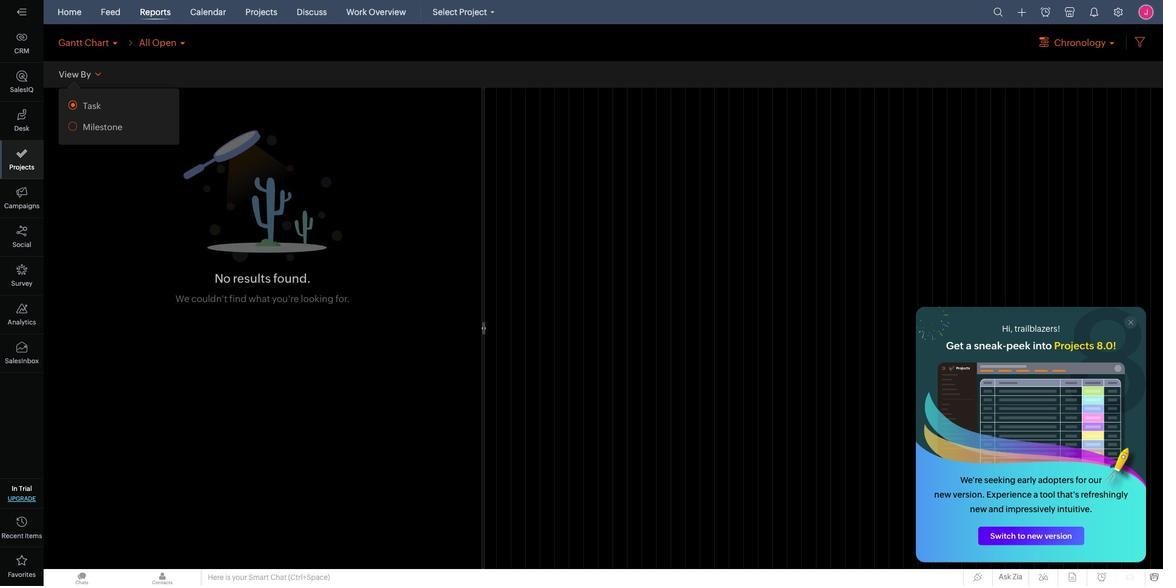 Task type: describe. For each thing, give the bounding box(es) containing it.
chat
[[271, 574, 287, 582]]

calendar
[[190, 7, 226, 17]]

items
[[25, 533, 42, 540]]

ask zia
[[999, 573, 1023, 582]]

reports
[[140, 7, 171, 17]]

home
[[58, 7, 82, 17]]

timer image
[[1041, 7, 1051, 17]]

analytics
[[8, 319, 36, 326]]

discuss
[[297, 7, 327, 17]]

notifications image
[[1090, 7, 1099, 17]]

salesinbox
[[5, 358, 39, 365]]

1 horizontal spatial projects
[[246, 7, 277, 17]]

search image
[[994, 7, 1004, 17]]

work overview
[[346, 7, 406, 17]]

trial
[[19, 485, 32, 493]]

work
[[346, 7, 367, 17]]

configure settings image
[[1114, 7, 1124, 17]]

is
[[225, 574, 231, 582]]

campaigns link
[[0, 179, 44, 218]]

favorites
[[8, 572, 36, 579]]

feed link
[[96, 0, 125, 24]]

social link
[[0, 218, 44, 257]]

salesinbox link
[[0, 335, 44, 373]]

marketplace image
[[1065, 7, 1075, 17]]

select
[[433, 7, 458, 17]]

recent
[[2, 533, 24, 540]]

here
[[208, 574, 224, 582]]

(ctrl+space)
[[288, 574, 330, 582]]

salesiq
[[10, 86, 34, 93]]

smart
[[249, 574, 269, 582]]

1 vertical spatial projects
[[9, 164, 34, 171]]



Task type: locate. For each thing, give the bounding box(es) containing it.
survey link
[[0, 257, 44, 296]]

analytics link
[[0, 296, 44, 335]]

upgrade
[[8, 496, 36, 502]]

projects link down desk
[[0, 141, 44, 179]]

0 horizontal spatial projects
[[9, 164, 34, 171]]

0 vertical spatial projects link
[[241, 0, 282, 24]]

projects
[[246, 7, 277, 17], [9, 164, 34, 171]]

home link
[[53, 0, 86, 24]]

projects left discuss link
[[246, 7, 277, 17]]

projects link left discuss link
[[241, 0, 282, 24]]

here is your smart chat (ctrl+space)
[[208, 574, 330, 582]]

select project
[[433, 7, 487, 17]]

calendar link
[[185, 0, 231, 24]]

1 vertical spatial projects link
[[0, 141, 44, 179]]

projects up campaigns link
[[9, 164, 34, 171]]

0 horizontal spatial projects link
[[0, 141, 44, 179]]

crm
[[14, 47, 29, 55]]

contacts image
[[124, 570, 201, 587]]

reports link
[[135, 0, 176, 24]]

zia
[[1013, 573, 1023, 582]]

social
[[12, 241, 31, 248]]

discuss link
[[292, 0, 332, 24]]

projects link
[[241, 0, 282, 24], [0, 141, 44, 179]]

0 vertical spatial projects
[[246, 7, 277, 17]]

recent items
[[2, 533, 42, 540]]

in
[[12, 485, 18, 493]]

your
[[232, 574, 247, 582]]

feed
[[101, 7, 121, 17]]

salesiq link
[[0, 63, 44, 102]]

in trial upgrade
[[8, 485, 36, 502]]

work overview link
[[342, 0, 411, 24]]

desk link
[[0, 102, 44, 141]]

ask
[[999, 573, 1012, 582]]

desk
[[14, 125, 29, 132]]

project
[[459, 7, 487, 17]]

crm link
[[0, 24, 44, 63]]

quick actions image
[[1018, 8, 1027, 17]]

chats image
[[44, 570, 120, 587]]

1 horizontal spatial projects link
[[241, 0, 282, 24]]

survey
[[11, 280, 32, 287]]

campaigns
[[4, 202, 40, 210]]

overview
[[369, 7, 406, 17]]



Task type: vqa. For each thing, say whether or not it's contained in the screenshot.
Project
yes



